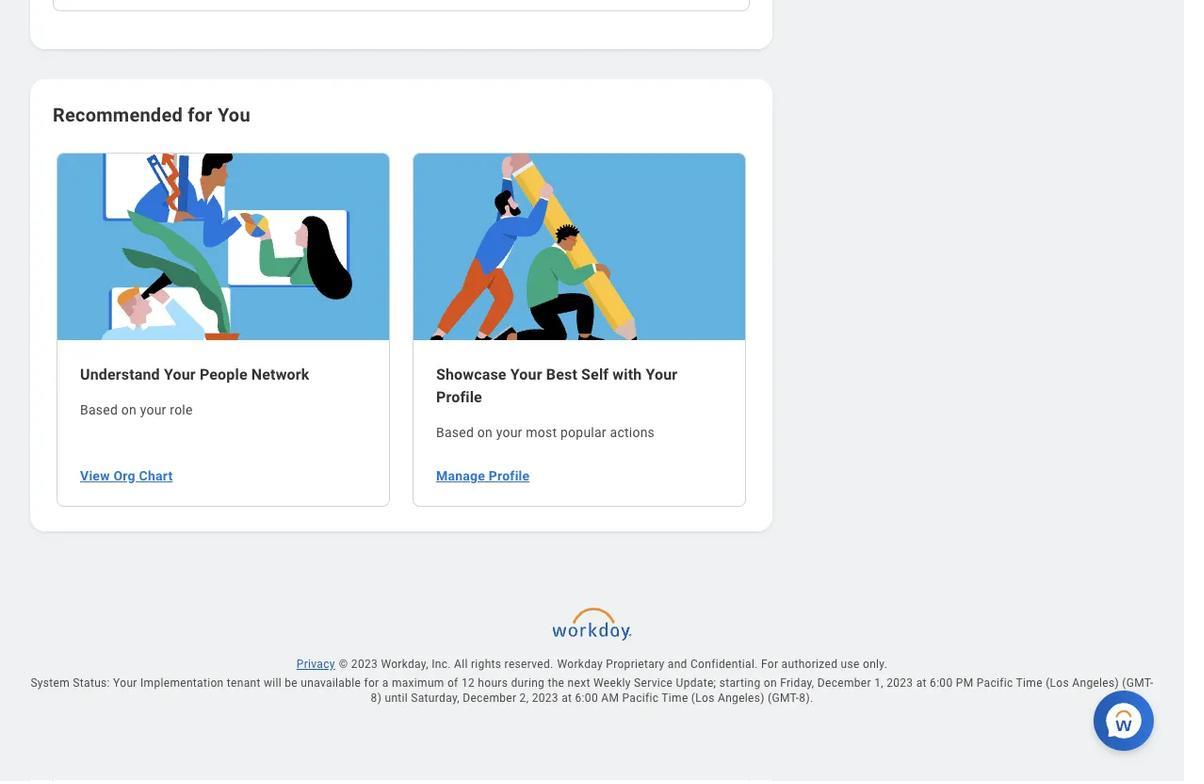 Task type: describe. For each thing, give the bounding box(es) containing it.
1 horizontal spatial angeles)
[[1073, 677, 1120, 690]]

until
[[385, 692, 408, 705]]

best
[[546, 365, 578, 383]]

1 vertical spatial 2023
[[887, 677, 914, 690]]

manage
[[436, 468, 486, 484]]

footer containing privacy © 2023 workday, inc. all rights reserved. workday proprietary and confidential. for authorized use only. system status: your implementation tenant will be unavailable for a maximum of 12 hours during the next weekly service update; starting on friday, december 1, 2023 at 6:00 pm pacific time (los angeles) (gmt- 8) until saturday, december 2, 2023 at 6:00 am pacific time (los angeles) (gmt-8).
[[0, 599, 1185, 781]]

with
[[613, 365, 642, 383]]

for inside 'privacy © 2023 workday, inc. all rights reserved. workday proprietary and confidential. for authorized use only. system status: your implementation tenant will be unavailable for a maximum of 12 hours during the next weekly service update; starting on friday, december 1, 2023 at 6:00 pm pacific time (los angeles) (gmt- 8) until saturday, december 2, 2023 at 6:00 am pacific time (los angeles) (gmt-8).'
[[364, 677, 379, 690]]

understand your people network
[[80, 365, 310, 383]]

0 horizontal spatial 2023
[[351, 658, 378, 671]]

popular
[[561, 425, 607, 440]]

only.
[[863, 658, 888, 671]]

on inside 'privacy © 2023 workday, inc. all rights reserved. workday proprietary and confidential. for authorized use only. system status: your implementation tenant will be unavailable for a maximum of 12 hours during the next weekly service update; starting on friday, december 1, 2023 at 6:00 pm pacific time (los angeles) (gmt- 8) until saturday, december 2, 2023 at 6:00 am pacific time (los angeles) (gmt-8).'
[[764, 677, 777, 690]]

view org chart
[[80, 468, 173, 484]]

chart
[[139, 468, 173, 484]]

2,
[[520, 692, 529, 705]]

privacy
[[297, 658, 335, 671]]

use
[[841, 658, 860, 671]]

manage profile
[[436, 468, 530, 484]]

0 vertical spatial time
[[1017, 677, 1043, 690]]

maximum
[[392, 677, 445, 690]]

will
[[264, 677, 282, 690]]

workday,
[[381, 658, 429, 671]]

on for most
[[478, 425, 493, 440]]

0 horizontal spatial angeles)
[[718, 692, 765, 705]]

system
[[31, 677, 70, 690]]

privacy © 2023 workday, inc. all rights reserved. workday proprietary and confidential. for authorized use only. system status: your implementation tenant will be unavailable for a maximum of 12 hours during the next weekly service update; starting on friday, december 1, 2023 at 6:00 pm pacific time (los angeles) (gmt- 8) until saturday, december 2, 2023 at 6:00 am pacific time (los angeles) (gmt-8).
[[31, 658, 1154, 705]]

view
[[80, 468, 110, 484]]

recommended
[[53, 104, 183, 126]]

for
[[761, 658, 779, 671]]

implementation
[[140, 677, 224, 690]]

am
[[602, 692, 619, 705]]

privacy link
[[295, 657, 337, 672]]

self
[[582, 365, 609, 383]]

service
[[634, 677, 673, 690]]

2 vertical spatial 2023
[[532, 692, 559, 705]]

role
[[170, 402, 193, 418]]

next
[[568, 677, 591, 690]]

0 vertical spatial for
[[188, 104, 213, 126]]

0 vertical spatial 6:00
[[930, 677, 953, 690]]

0 horizontal spatial (los
[[692, 692, 715, 705]]

©
[[339, 658, 348, 671]]

of
[[448, 677, 459, 690]]

your up role
[[164, 365, 196, 383]]

0 horizontal spatial at
[[562, 692, 572, 705]]

8).
[[800, 692, 814, 705]]

based on your role
[[80, 402, 193, 418]]

starting
[[720, 677, 761, 690]]

proprietary
[[606, 658, 665, 671]]

1 vertical spatial time
[[662, 692, 689, 705]]

your left best
[[511, 365, 543, 383]]

based for based on your role
[[80, 402, 118, 418]]

your for most
[[496, 425, 523, 440]]

your inside 'privacy © 2023 workday, inc. all rights reserved. workday proprietary and confidential. for authorized use only. system status: your implementation tenant will be unavailable for a maximum of 12 hours during the next weekly service update; starting on friday, december 1, 2023 at 6:00 pm pacific time (los angeles) (gmt- 8) until saturday, december 2, 2023 at 6:00 am pacific time (los angeles) (gmt-8).'
[[113, 677, 137, 690]]

profile inside manage profile button
[[489, 468, 530, 484]]

12
[[462, 677, 475, 690]]



Task type: vqa. For each thing, say whether or not it's contained in the screenshot.
the Approvals within the the Customer Invoice Approvals Button
no



Task type: locate. For each thing, give the bounding box(es) containing it.
8)
[[371, 692, 382, 705]]

all
[[454, 658, 468, 671]]

december down hours
[[463, 692, 517, 705]]

hours
[[478, 677, 508, 690]]

update;
[[676, 677, 717, 690]]

understand
[[80, 365, 160, 383]]

profile right manage
[[489, 468, 530, 484]]

you
[[218, 104, 251, 126]]

2023 right ©
[[351, 658, 378, 671]]

1 horizontal spatial (los
[[1046, 677, 1070, 690]]

0 horizontal spatial on
[[121, 402, 137, 418]]

0 vertical spatial your
[[140, 402, 166, 418]]

1 vertical spatial based
[[436, 425, 474, 440]]

1 horizontal spatial at
[[917, 677, 927, 690]]

0 vertical spatial at
[[917, 677, 927, 690]]

0 vertical spatial angeles)
[[1073, 677, 1120, 690]]

authorized
[[782, 658, 838, 671]]

on down understand
[[121, 402, 137, 418]]

1 vertical spatial your
[[496, 425, 523, 440]]

2 vertical spatial on
[[764, 677, 777, 690]]

time
[[1017, 677, 1043, 690], [662, 692, 689, 705]]

at right 1,
[[917, 677, 927, 690]]

on
[[121, 402, 137, 418], [478, 425, 493, 440], [764, 677, 777, 690]]

1 horizontal spatial 6:00
[[930, 677, 953, 690]]

0 horizontal spatial 6:00
[[575, 692, 598, 705]]

saturday,
[[411, 692, 460, 705]]

1 horizontal spatial based
[[436, 425, 474, 440]]

0 vertical spatial (los
[[1046, 677, 1070, 690]]

your left most
[[496, 425, 523, 440]]

for left a
[[364, 677, 379, 690]]

tenant
[[227, 677, 261, 690]]

on up 'manage profile' at left bottom
[[478, 425, 493, 440]]

(los
[[1046, 677, 1070, 690], [692, 692, 715, 705]]

1 vertical spatial pacific
[[622, 692, 659, 705]]

1 horizontal spatial for
[[364, 677, 379, 690]]

profile
[[436, 388, 482, 406], [489, 468, 530, 484]]

6:00 down next
[[575, 692, 598, 705]]

6:00
[[930, 677, 953, 690], [575, 692, 598, 705]]

reserved.
[[505, 658, 554, 671]]

be
[[285, 677, 298, 690]]

showcase your best self with your profile
[[436, 365, 678, 406]]

view org chart button
[[73, 457, 180, 495]]

2023 down the
[[532, 692, 559, 705]]

0 vertical spatial based
[[80, 402, 118, 418]]

recommended for you list
[[45, 151, 758, 509]]

your right the status:
[[113, 677, 137, 690]]

0 vertical spatial pacific
[[977, 677, 1014, 690]]

for left you
[[188, 104, 213, 126]]

based for based on your most popular actions
[[436, 425, 474, 440]]

your
[[140, 402, 166, 418], [496, 425, 523, 440]]

1 horizontal spatial pacific
[[977, 677, 1014, 690]]

1 horizontal spatial december
[[818, 677, 872, 690]]

based on your most popular actions
[[436, 425, 655, 440]]

manage profile button
[[429, 457, 538, 495]]

1 vertical spatial at
[[562, 692, 572, 705]]

(gmt-
[[1123, 677, 1154, 690], [768, 692, 800, 705]]

based
[[80, 402, 118, 418], [436, 425, 474, 440]]

network
[[252, 365, 310, 383]]

at down the
[[562, 692, 572, 705]]

pacific right pm
[[977, 677, 1014, 690]]

0 horizontal spatial your
[[140, 402, 166, 418]]

0 vertical spatial 2023
[[351, 658, 378, 671]]

actions
[[610, 425, 655, 440]]

0 horizontal spatial for
[[188, 104, 213, 126]]

based up manage
[[436, 425, 474, 440]]

1 vertical spatial profile
[[489, 468, 530, 484]]

time down update;
[[662, 692, 689, 705]]

on down for
[[764, 677, 777, 690]]

recommended for you
[[53, 104, 251, 126]]

people
[[200, 365, 248, 383]]

1 vertical spatial december
[[463, 692, 517, 705]]

2023
[[351, 658, 378, 671], [887, 677, 914, 690], [532, 692, 559, 705]]

1 horizontal spatial 2023
[[532, 692, 559, 705]]

0 horizontal spatial time
[[662, 692, 689, 705]]

weekly
[[594, 677, 631, 690]]

footer
[[0, 599, 1185, 781]]

0 horizontal spatial based
[[80, 402, 118, 418]]

6:00 left pm
[[930, 677, 953, 690]]

pacific
[[977, 677, 1014, 690], [622, 692, 659, 705]]

your
[[164, 365, 196, 383], [511, 365, 543, 383], [646, 365, 678, 383], [113, 677, 137, 690]]

0 vertical spatial december
[[818, 677, 872, 690]]

a
[[382, 677, 389, 690]]

0 horizontal spatial december
[[463, 692, 517, 705]]

1 horizontal spatial profile
[[489, 468, 530, 484]]

and
[[668, 658, 688, 671]]

based down understand
[[80, 402, 118, 418]]

pm
[[956, 677, 974, 690]]

profile inside showcase your best self with your profile
[[436, 388, 482, 406]]

1 vertical spatial for
[[364, 677, 379, 690]]

1 vertical spatial angeles)
[[718, 692, 765, 705]]

0 vertical spatial on
[[121, 402, 137, 418]]

1 horizontal spatial on
[[478, 425, 493, 440]]

0 horizontal spatial pacific
[[622, 692, 659, 705]]

rights
[[471, 658, 502, 671]]

pacific down service
[[622, 692, 659, 705]]

inc.
[[432, 658, 451, 671]]

december down use
[[818, 677, 872, 690]]

your for role
[[140, 402, 166, 418]]

1 vertical spatial (gmt-
[[768, 692, 800, 705]]

0 vertical spatial (gmt-
[[1123, 677, 1154, 690]]

your left role
[[140, 402, 166, 418]]

during
[[511, 677, 545, 690]]

angeles)
[[1073, 677, 1120, 690], [718, 692, 765, 705]]

0 horizontal spatial (gmt-
[[768, 692, 800, 705]]

2023 right 1,
[[887, 677, 914, 690]]

1 vertical spatial 6:00
[[575, 692, 598, 705]]

1,
[[875, 677, 884, 690]]

confidential.
[[691, 658, 758, 671]]

for
[[188, 104, 213, 126], [364, 677, 379, 690]]

on for role
[[121, 402, 137, 418]]

2 horizontal spatial 2023
[[887, 677, 914, 690]]

0 horizontal spatial profile
[[436, 388, 482, 406]]

1 horizontal spatial your
[[496, 425, 523, 440]]

at
[[917, 677, 927, 690], [562, 692, 572, 705]]

1 horizontal spatial time
[[1017, 677, 1043, 690]]

1 horizontal spatial (gmt-
[[1123, 677, 1154, 690]]

(los down update;
[[692, 692, 715, 705]]

org
[[113, 468, 135, 484]]

time right pm
[[1017, 677, 1043, 690]]

showcase
[[436, 365, 507, 383]]

status:
[[73, 677, 110, 690]]

profile down showcase
[[436, 388, 482, 406]]

0 vertical spatial profile
[[436, 388, 482, 406]]

friday,
[[781, 677, 815, 690]]

2 horizontal spatial on
[[764, 677, 777, 690]]

your right with
[[646, 365, 678, 383]]

unavailable
[[301, 677, 361, 690]]

december
[[818, 677, 872, 690], [463, 692, 517, 705]]

(los right pm
[[1046, 677, 1070, 690]]

most
[[526, 425, 557, 440]]

1 vertical spatial (los
[[692, 692, 715, 705]]

1 vertical spatial on
[[478, 425, 493, 440]]

the
[[548, 677, 565, 690]]

workday
[[558, 658, 603, 671]]



